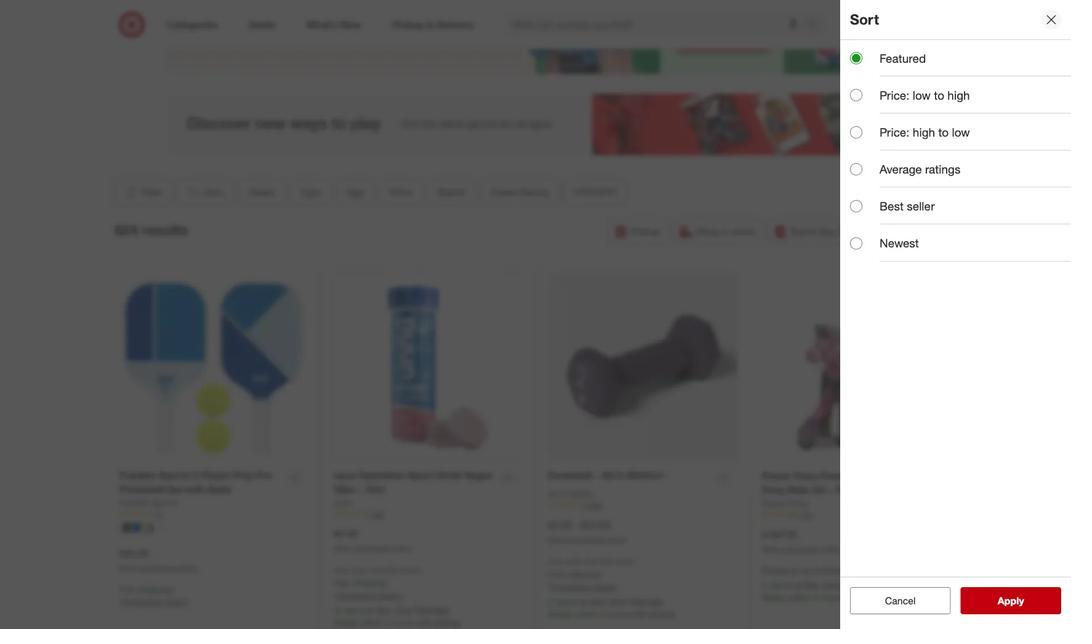 Task type: vqa. For each thing, say whether or not it's contained in the screenshot.
Ready for Dumbbell - All in Motion™
yes



Task type: locate. For each thing, give the bounding box(es) containing it.
with inside franklin sports 2 player poly pro pickleball set with balls
[[185, 484, 205, 496]]

when inside $6.99 when purchased online
[[334, 544, 353, 553]]

franklin inside franklin sports 2 player poly pro pickleball set with balls
[[119, 470, 156, 482]]

in left 'motion™'
[[617, 470, 625, 482]]

pickup for dumbbell - all in motion™
[[650, 609, 675, 620]]

day
[[819, 225, 836, 237]]

shipping for purchased
[[353, 577, 386, 588]]

0 vertical spatial power
[[762, 470, 792, 482]]

sort inside 'button'
[[205, 186, 223, 198]]

all up 3286
[[602, 470, 614, 482]]

0 horizontal spatial only ships with $35 orders free shipping * * exclusions apply. in stock at  san jose oakridge ready within 2 hours with pickup
[[334, 566, 461, 628]]

2 horizontal spatial in
[[762, 580, 769, 591]]

$35 down $4.99 - $34.99 when purchased online at bottom right
[[600, 557, 612, 566]]

pickleball
[[119, 484, 164, 496]]

0 vertical spatial sort
[[851, 11, 880, 28]]

only for when
[[334, 566, 349, 575]]

0 horizontal spatial at
[[366, 605, 374, 616]]

same day delivery
[[791, 225, 874, 237]]

when inside $499.99 when purchased online
[[762, 545, 781, 554]]

1 horizontal spatial free
[[334, 577, 351, 588]]

in
[[762, 580, 769, 591], [548, 597, 555, 607], [334, 605, 341, 616]]

1 vertical spatial price:
[[880, 125, 910, 139]]

type button
[[289, 179, 331, 206]]

low up price: high to low
[[913, 88, 931, 102]]

pickup for nuun hydration sport drink vegan tabs - 10ct
[[435, 617, 461, 628]]

0 horizontal spatial pickup
[[435, 617, 461, 628]]

stock inside shipping not available in stock at  san jose oakridge ready within 2 hours with pickup
[[772, 580, 793, 591]]

sort left deals
[[205, 186, 223, 198]]

vegan
[[465, 470, 493, 482]]

online inside $4.99 - $34.99 when purchased online
[[606, 536, 626, 545]]

- right on
[[830, 484, 834, 496]]

2 horizontal spatial san
[[805, 580, 820, 591]]

purchased down $6.99
[[355, 544, 390, 553]]

nuun up tabs
[[334, 470, 357, 482]]

fpo/apo button
[[564, 179, 628, 206]]

exclusions apply. link down $59.99 when purchased online
[[122, 597, 189, 608]]

1 horizontal spatial apply.
[[380, 590, 403, 601]]

orders
[[614, 557, 636, 566], [400, 566, 421, 575]]

free inside free shipping * * exclusions apply.
[[119, 584, 136, 595]]

san inside shipping not available in stock at  san jose oakridge ready within 2 hours with pickup
[[805, 580, 820, 591]]

0 horizontal spatial low
[[913, 88, 931, 102]]

0 horizontal spatial sort
[[205, 186, 223, 198]]

1 vertical spatial in
[[617, 470, 625, 482]]

0 horizontal spatial oakridge
[[414, 605, 450, 616]]

in inside 'button'
[[723, 225, 730, 237]]

2 horizontal spatial apply.
[[594, 582, 618, 593]]

- right $4.99
[[575, 520, 578, 532]]

pony up ride-
[[794, 470, 818, 482]]

franklin sports link
[[119, 497, 178, 509]]

- left 10ct at the bottom left
[[358, 484, 362, 496]]

with
[[185, 484, 205, 496], [585, 557, 598, 566], [370, 566, 384, 575], [846, 593, 862, 603], [631, 609, 647, 620], [417, 617, 433, 628]]

2 horizontal spatial oakridge
[[843, 580, 878, 591]]

2 power from the top
[[762, 498, 786, 509]]

purchased inside $499.99 when purchased online
[[783, 545, 819, 554]]

0 horizontal spatial in
[[560, 489, 566, 500]]

price: for price: low to high
[[880, 88, 910, 102]]

franklin down pickleball
[[119, 497, 149, 508]]

to up ratings
[[939, 125, 949, 139]]

apply. down $4.99 - $34.99 when purchased online at bottom right
[[594, 582, 618, 593]]

price: down featured
[[880, 88, 910, 102]]

1 price: from the top
[[880, 88, 910, 102]]

only for -
[[548, 557, 563, 566]]

2 inside franklin sports 2 player poly pro pickleball set with balls
[[193, 470, 199, 482]]

franklin sports 2 player poly pro pickleball set with balls image
[[119, 272, 309, 462], [119, 272, 309, 462]]

only down $6.99
[[334, 566, 349, 575]]

0 horizontal spatial stock
[[343, 605, 364, 616]]

shipping down $6.99 when purchased online
[[353, 577, 386, 588]]

nuun hydration sport drink vegan tabs - 10ct
[[334, 470, 493, 496]]

1 horizontal spatial at
[[581, 597, 588, 607]]

nuun down tabs
[[334, 497, 353, 508]]

ready for dumbbell - all in motion™
[[548, 609, 572, 620]]

power up ride-
[[762, 470, 792, 482]]

-
[[595, 470, 599, 482], [358, 484, 362, 496], [830, 484, 834, 496], [575, 520, 578, 532]]

sports up set
[[159, 470, 191, 482]]

purchased up free shipping * * exclusions apply.
[[140, 564, 176, 573]]

oakridge inside shipping not available in stock at  san jose oakridge ready within 2 hours with pickup
[[843, 580, 878, 591]]

2 horizontal spatial in
[[723, 225, 730, 237]]

within for dumbbell - all in motion™
[[575, 609, 598, 620]]

1 horizontal spatial jose
[[608, 597, 626, 607]]

ready inside shipping not available in stock at  san jose oakridge ready within 2 hours with pickup
[[762, 593, 787, 603]]

1 horizontal spatial exclusions
[[337, 590, 378, 601]]

0 vertical spatial shipping
[[910, 225, 949, 237]]

sort
[[851, 11, 880, 28], [205, 186, 223, 198]]

nuun hydration sport drink vegan tabs - 10ct image
[[334, 272, 523, 462], [334, 272, 523, 462]]

power inside power pony powered rideable pony ride-on - princess
[[762, 470, 792, 482]]

sports for franklin sports 2 player poly pro pickleball set with balls
[[159, 470, 191, 482]]

0 vertical spatial nuun
[[334, 470, 357, 482]]

in
[[723, 225, 730, 237], [617, 470, 625, 482], [560, 489, 566, 500]]

0 horizontal spatial exclusions
[[122, 597, 163, 608]]

shipping left not
[[762, 565, 796, 576]]

in left store
[[723, 225, 730, 237]]

power for power pony
[[762, 498, 786, 509]]

0 vertical spatial price:
[[880, 88, 910, 102]]

high
[[948, 88, 970, 102], [913, 125, 936, 139]]

0 horizontal spatial only
[[334, 566, 349, 575]]

low
[[913, 88, 931, 102], [953, 125, 970, 139]]

power pony link
[[762, 497, 808, 510]]

pickup button
[[608, 218, 669, 245]]

free
[[548, 569, 565, 580], [334, 577, 351, 588], [119, 584, 136, 595]]

online up available
[[821, 545, 840, 554]]

power for power pony powered rideable pony ride-on - princess
[[762, 470, 792, 482]]

1 vertical spatial franklin
[[119, 497, 149, 508]]

exclusions apply. link for $34.99
[[551, 582, 618, 593]]

177 link
[[762, 510, 953, 521]]

nuun
[[334, 470, 357, 482], [334, 497, 353, 508]]

pony down ride-
[[789, 498, 808, 509]]

sponsored
[[869, 156, 905, 165]]

available
[[814, 565, 847, 576]]

2 price: from the top
[[880, 125, 910, 139]]

jose for dumbbell - all in motion™
[[608, 597, 626, 607]]

2 nuun from the top
[[334, 497, 353, 508]]

when inside $4.99 - $34.99 when purchased online
[[548, 536, 567, 545]]

purchased up not
[[783, 545, 819, 554]]

shop in store
[[696, 225, 755, 237]]

1 vertical spatial sports
[[152, 497, 178, 508]]

2 horizontal spatial exclusions
[[551, 582, 592, 593]]

exclusions apply. link down $4.99 - $34.99 when purchased online at bottom right
[[551, 582, 618, 593]]

within inside shipping not available in stock at  san jose oakridge ready within 2 hours with pickup
[[789, 593, 812, 603]]

only ships with $35 orders free shipping * * exclusions apply. in stock at  san jose oakridge ready within 2 hours with pickup
[[548, 557, 675, 620], [334, 566, 461, 628]]

624 results
[[115, 221, 188, 239]]

sort right search
[[851, 11, 880, 28]]

in for motion
[[560, 489, 566, 500]]

1 power from the top
[[762, 470, 792, 482]]

shipping inside shipping not available in stock at  san jose oakridge ready within 2 hours with pickup
[[762, 565, 796, 576]]

shipping inside shipping button
[[910, 225, 949, 237]]

1 horizontal spatial san
[[591, 597, 606, 607]]

None radio
[[851, 163, 863, 176], [851, 200, 863, 213], [851, 163, 863, 176], [851, 200, 863, 213]]

1 horizontal spatial sort
[[851, 11, 880, 28]]

2 horizontal spatial shipping
[[567, 569, 600, 580]]

1 vertical spatial to
[[939, 125, 949, 139]]

within
[[789, 593, 812, 603], [575, 609, 598, 620], [360, 617, 383, 628]]

What can we help you find? suggestions appear below search field
[[504, 11, 811, 38]]

nuun for nuun
[[334, 497, 353, 508]]

all
[[602, 470, 614, 482], [548, 489, 557, 500]]

to
[[935, 88, 945, 102], [939, 125, 949, 139]]

2 horizontal spatial within
[[789, 593, 812, 603]]

pickup
[[864, 593, 890, 603], [650, 609, 675, 620], [435, 617, 461, 628]]

dumbbell - all in motion™
[[548, 470, 666, 482]]

all down the dumbbell
[[548, 489, 557, 500]]

shop in store button
[[674, 218, 763, 245]]

2 horizontal spatial free
[[548, 569, 565, 580]]

franklin sports 2 player poly pro pickleball set with balls
[[119, 470, 273, 496]]

at for nuun hydration sport drink vegan tabs - 10ct
[[366, 605, 374, 616]]

online up free shipping * * exclusions apply.
[[178, 564, 197, 573]]

filter button
[[115, 179, 172, 206]]

2 horizontal spatial stock
[[772, 580, 793, 591]]

only ships with $35 orders free shipping * * exclusions apply. in stock at  san jose oakridge ready within 2 hours with pickup down $6.99 when purchased online
[[334, 566, 461, 628]]

orders down $4.99 - $34.99 when purchased online at bottom right
[[614, 557, 636, 566]]

exclusions apply. link down $6.99 when purchased online
[[337, 590, 403, 601]]

2 horizontal spatial hours
[[821, 593, 843, 603]]

1 vertical spatial all
[[548, 489, 557, 500]]

franklin sports
[[119, 497, 178, 508]]

0 horizontal spatial hours
[[393, 617, 414, 628]]

shipping
[[910, 225, 949, 237], [762, 565, 796, 576]]

online inside $6.99 when purchased online
[[392, 544, 412, 553]]

orders for purchased
[[400, 566, 421, 575]]

1 nuun from the top
[[334, 470, 357, 482]]

orders down $6.99 when purchased online
[[400, 566, 421, 575]]

$34.99
[[581, 520, 611, 532]]

purchased inside $6.99 when purchased online
[[355, 544, 390, 553]]

purchased down $34.99
[[569, 536, 604, 545]]

2
[[193, 470, 199, 482], [814, 593, 819, 603], [600, 609, 605, 620], [386, 617, 390, 628]]

ships down $4.99 - $34.99 when purchased online at bottom right
[[565, 557, 583, 566]]

deals
[[249, 186, 274, 198]]

0 vertical spatial franklin
[[119, 470, 156, 482]]

pony
[[794, 470, 818, 482], [762, 484, 785, 496], [789, 498, 808, 509]]

1 vertical spatial high
[[913, 125, 936, 139]]

1 horizontal spatial in
[[548, 597, 555, 607]]

ships
[[565, 557, 583, 566], [351, 566, 368, 575]]

2 horizontal spatial at
[[795, 580, 802, 591]]

high up price: high to low
[[948, 88, 970, 102]]

power inside power pony link
[[762, 498, 786, 509]]

when down the $59.99
[[119, 564, 138, 573]]

ready
[[762, 593, 787, 603], [548, 609, 572, 620], [334, 617, 358, 628]]

to up price: high to low
[[935, 88, 945, 102]]

0 horizontal spatial ready
[[334, 617, 358, 628]]

apply. down $59.99 when purchased online
[[166, 597, 189, 608]]

price: low to high
[[880, 88, 970, 102]]

motion
[[569, 489, 596, 500]]

0 horizontal spatial in
[[334, 605, 341, 616]]

apply. for purchased
[[380, 590, 403, 601]]

0 horizontal spatial jose
[[394, 605, 412, 616]]

franklin for franklin sports
[[119, 497, 149, 508]]

1 horizontal spatial within
[[575, 609, 598, 620]]

2 horizontal spatial ready
[[762, 593, 787, 603]]

0 horizontal spatial apply.
[[166, 597, 189, 608]]

0 horizontal spatial san
[[376, 605, 391, 616]]

rating
[[520, 186, 548, 198]]

low up ratings
[[953, 125, 970, 139]]

sports inside franklin sports 2 player poly pro pickleball set with balls
[[159, 470, 191, 482]]

3286 link
[[548, 501, 738, 511]]

same day delivery button
[[768, 218, 882, 245]]

1 horizontal spatial shipping
[[910, 225, 949, 237]]

when down $6.99
[[334, 544, 353, 553]]

hours
[[821, 593, 843, 603], [607, 609, 629, 620], [393, 617, 414, 628]]

- inside $4.99 - $34.99 when purchased online
[[575, 520, 578, 532]]

1 horizontal spatial orders
[[614, 557, 636, 566]]

ships for -
[[565, 557, 583, 566]]

sports up 6
[[152, 497, 178, 508]]

2 vertical spatial pony
[[789, 498, 808, 509]]

0 vertical spatial all
[[602, 470, 614, 482]]

sort dialog
[[841, 0, 1072, 629]]

None radio
[[851, 52, 863, 64], [851, 89, 863, 101], [851, 126, 863, 138], [851, 237, 863, 250], [851, 52, 863, 64], [851, 89, 863, 101], [851, 126, 863, 138], [851, 237, 863, 250]]

1 vertical spatial power
[[762, 498, 786, 509]]

1 vertical spatial pony
[[762, 484, 785, 496]]

power up $499.99
[[762, 498, 786, 509]]

all in motion link
[[548, 488, 596, 501]]

purchased inside $59.99 when purchased online
[[140, 564, 176, 573]]

franklin up pickleball
[[119, 470, 156, 482]]

orders for $34.99
[[614, 557, 636, 566]]

1 horizontal spatial pickup
[[650, 609, 675, 620]]

- up motion
[[595, 470, 599, 482]]

powered
[[820, 470, 861, 482]]

0 vertical spatial high
[[948, 88, 970, 102]]

1 horizontal spatial ready
[[548, 609, 572, 620]]

san for dumbbell - all in motion™
[[591, 597, 606, 607]]

$35 for $34.99
[[600, 557, 612, 566]]

exclusions down $6.99 when purchased online
[[337, 590, 378, 601]]

1 horizontal spatial stock
[[557, 597, 578, 607]]

purchased for franklin sports 2 player poly pro pickleball set with balls
[[140, 564, 176, 573]]

online
[[606, 536, 626, 545], [392, 544, 412, 553], [821, 545, 840, 554], [178, 564, 197, 573]]

0 horizontal spatial shipping
[[762, 565, 796, 576]]

0 horizontal spatial $35
[[386, 566, 398, 575]]

online down $34.99
[[606, 536, 626, 545]]

shipping down $4.99 - $34.99 when purchased online at bottom right
[[567, 569, 600, 580]]

stock
[[772, 580, 793, 591], [557, 597, 578, 607], [343, 605, 364, 616]]

average ratings
[[880, 162, 961, 176]]

1 vertical spatial shipping
[[762, 565, 796, 576]]

online for franklin sports 2 player poly pro pickleball set with balls
[[178, 564, 197, 573]]

online down 339 link
[[392, 544, 412, 553]]

1 horizontal spatial low
[[953, 125, 970, 139]]

1 franklin from the top
[[119, 470, 156, 482]]

free down the $59.99
[[119, 584, 136, 595]]

to for low
[[939, 125, 949, 139]]

2 vertical spatial in
[[560, 489, 566, 500]]

2 franklin from the top
[[119, 497, 149, 508]]

dumbbell - all in motion™ image
[[548, 272, 738, 462], [548, 272, 738, 462]]

0 horizontal spatial all
[[548, 489, 557, 500]]

in for nuun hydration sport drink vegan tabs - 10ct
[[334, 605, 341, 616]]

player
[[202, 470, 231, 482]]

hours for nuun hydration sport drink vegan tabs - 10ct
[[393, 617, 414, 628]]

franklin
[[119, 470, 156, 482], [119, 497, 149, 508]]

purchased for power pony powered rideable pony ride-on - princess
[[783, 545, 819, 554]]

nuun inside nuun hydration sport drink vegan tabs - 10ct
[[334, 470, 357, 482]]

1 horizontal spatial only ships with $35 orders free shipping * * exclusions apply. in stock at  san jose oakridge ready within 2 hours with pickup
[[548, 557, 675, 620]]

shipping inside free shipping * * exclusions apply.
[[139, 584, 172, 595]]

online inside $499.99 when purchased online
[[821, 545, 840, 554]]

in left motion
[[560, 489, 566, 500]]

all inside all in motion link
[[548, 489, 557, 500]]

0 horizontal spatial ships
[[351, 566, 368, 575]]

$499.99
[[762, 529, 797, 541]]

1 horizontal spatial hours
[[607, 609, 629, 620]]

1 horizontal spatial all
[[602, 470, 614, 482]]

only down $4.99
[[548, 557, 563, 566]]

exclusions for when
[[337, 590, 378, 601]]

2 inside shipping not available in stock at  san jose oakridge ready within 2 hours with pickup
[[814, 593, 819, 603]]

$35 down $6.99 when purchased online
[[386, 566, 398, 575]]

apply. down $6.99 when purchased online
[[380, 590, 403, 601]]

0 horizontal spatial within
[[360, 617, 383, 628]]

$35 for purchased
[[386, 566, 398, 575]]

only ships with $35 orders free shipping * * exclusions apply. in stock at  san jose oakridge ready within 2 hours with pickup down $4.99 - $34.99 when purchased online at bottom right
[[548, 557, 675, 620]]

online inside $59.99 when purchased online
[[178, 564, 197, 573]]

princess
[[836, 484, 877, 496]]

in for dumbbell - all in motion™
[[548, 597, 555, 607]]

- inside power pony powered rideable pony ride-on - princess
[[830, 484, 834, 496]]

only ships with $35 orders free shipping * * exclusions apply. in stock at  san jose oakridge ready within 2 hours with pickup for purchased
[[334, 566, 461, 628]]

339
[[372, 510, 384, 519]]

within for nuun hydration sport drink vegan tabs - 10ct
[[360, 617, 383, 628]]

2 horizontal spatial jose
[[822, 580, 841, 591]]

san for nuun hydration sport drink vegan tabs - 10ct
[[376, 605, 391, 616]]

same
[[791, 225, 816, 237]]

only
[[548, 557, 563, 566], [334, 566, 349, 575]]

when down $499.99
[[762, 545, 781, 554]]

2 horizontal spatial pickup
[[864, 593, 890, 603]]

exclusions down $4.99 - $34.99 when purchased online at bottom right
[[551, 582, 592, 593]]

to for high
[[935, 88, 945, 102]]

free down $4.99
[[548, 569, 565, 580]]

0 vertical spatial low
[[913, 88, 931, 102]]

1 horizontal spatial shipping
[[353, 577, 386, 588]]

exclusions down $59.99 when purchased online
[[122, 597, 163, 608]]

$4.99 - $34.99 when purchased online
[[548, 520, 626, 545]]

0 vertical spatial to
[[935, 88, 945, 102]]

ships down $6.99 when purchased online
[[351, 566, 368, 575]]

exclusions apply. link for purchased
[[337, 590, 403, 601]]

price: up sponsored
[[880, 125, 910, 139]]

0 vertical spatial sports
[[159, 470, 191, 482]]

0 vertical spatial in
[[723, 225, 730, 237]]

1 horizontal spatial $35
[[600, 557, 612, 566]]

purchased
[[569, 536, 604, 545], [355, 544, 390, 553], [783, 545, 819, 554], [140, 564, 176, 573]]

stock for dumbbell - all in motion™
[[557, 597, 578, 607]]

1 vertical spatial nuun
[[334, 497, 353, 508]]

1 horizontal spatial ships
[[565, 557, 583, 566]]

0 horizontal spatial orders
[[400, 566, 421, 575]]

price: high to low
[[880, 125, 970, 139]]

high down price: low to high
[[913, 125, 936, 139]]

shipping down $59.99 when purchased online
[[139, 584, 172, 595]]

0 horizontal spatial shipping
[[139, 584, 172, 595]]

free down $6.99
[[334, 577, 351, 588]]

2 horizontal spatial exclusions apply. link
[[551, 582, 618, 593]]

price button
[[380, 179, 423, 206]]

price:
[[880, 88, 910, 102], [880, 125, 910, 139]]

1 horizontal spatial only
[[548, 557, 563, 566]]

1 vertical spatial sort
[[205, 186, 223, 198]]

pony up power pony at the bottom of the page
[[762, 484, 785, 496]]

when inside $59.99 when purchased online
[[119, 564, 138, 573]]

when down $4.99
[[548, 536, 567, 545]]

1 horizontal spatial oakridge
[[629, 597, 664, 607]]

shipping down seller
[[910, 225, 949, 237]]

*
[[600, 569, 603, 580], [386, 577, 389, 588], [548, 582, 551, 593], [172, 584, 175, 595], [334, 590, 337, 601], [119, 597, 122, 608]]

0 horizontal spatial free
[[119, 584, 136, 595]]

1 horizontal spatial exclusions apply. link
[[337, 590, 403, 601]]

power pony powered rideable pony ride-on - princess image
[[762, 272, 953, 462], [762, 272, 953, 462]]

0 vertical spatial pony
[[794, 470, 818, 482]]

only ships with $35 orders free shipping * * exclusions apply. in stock at  san jose oakridge ready within 2 hours with pickup for $34.99
[[548, 557, 675, 620]]

shipping for shipping
[[910, 225, 949, 237]]

6
[[157, 510, 161, 519]]

hours for dumbbell - all in motion™
[[607, 609, 629, 620]]



Task type: describe. For each thing, give the bounding box(es) containing it.
in for store
[[723, 225, 730, 237]]

newest
[[880, 236, 919, 250]]

sort button
[[177, 179, 234, 206]]

power pony powered rideable pony ride-on - princess link
[[762, 469, 924, 497]]

jose for nuun hydration sport drink vegan tabs - 10ct
[[394, 605, 412, 616]]

featured
[[880, 51, 927, 65]]

1 horizontal spatial in
[[617, 470, 625, 482]]

best seller
[[880, 199, 935, 213]]

oakridge for dumbbell - all in motion™
[[629, 597, 664, 607]]

pickup
[[631, 225, 661, 237]]

balls
[[208, 484, 231, 496]]

exclusions inside free shipping * * exclusions apply.
[[122, 597, 163, 608]]

10ct
[[365, 484, 385, 496]]

339 link
[[334, 509, 523, 520]]

rideable
[[864, 470, 905, 482]]

ride-
[[788, 484, 813, 496]]

shipping not available in stock at  san jose oakridge ready within 2 hours with pickup
[[762, 565, 890, 603]]

hours inside shipping not available in stock at  san jose oakridge ready within 2 hours with pickup
[[821, 593, 843, 603]]

brand
[[438, 186, 465, 198]]

shipping for shipping not available in stock at  san jose oakridge ready within 2 hours with pickup
[[762, 565, 796, 576]]

online for power pony powered rideable pony ride-on - princess
[[821, 545, 840, 554]]

sports for franklin sports
[[152, 497, 178, 508]]

seller
[[907, 199, 935, 213]]

apply
[[998, 595, 1025, 607]]

price
[[390, 186, 413, 198]]

$6.99 when purchased online
[[334, 528, 412, 553]]

$4.99
[[548, 520, 572, 532]]

dumbbell
[[548, 470, 593, 482]]

guest
[[491, 186, 517, 198]]

0 horizontal spatial exclusions apply. link
[[122, 597, 189, 608]]

ships for when
[[351, 566, 368, 575]]

shipping button
[[887, 218, 957, 245]]

ratings
[[926, 162, 961, 176]]

with inside shipping not available in stock at  san jose oakridge ready within 2 hours with pickup
[[846, 593, 862, 603]]

when for franklin sports 2 player poly pro pickleball set with balls
[[119, 564, 138, 573]]

- inside nuun hydration sport drink vegan tabs - 10ct
[[358, 484, 362, 496]]

$499.99 when purchased online
[[762, 529, 840, 554]]

tabs
[[334, 484, 355, 496]]

average
[[880, 162, 923, 176]]

purchased for nuun hydration sport drink vegan tabs - 10ct
[[355, 544, 390, 553]]

cancel button
[[851, 588, 951, 615]]

at for dumbbell - all in motion™
[[581, 597, 588, 607]]

6 link
[[119, 509, 309, 520]]

guest rating button
[[480, 179, 559, 206]]

in inside shipping not available in stock at  san jose oakridge ready within 2 hours with pickup
[[762, 580, 769, 591]]

brand button
[[428, 179, 475, 206]]

nuun hydration sport drink vegan tabs - 10ct link
[[334, 469, 494, 497]]

power pony powered rideable pony ride-on - princess
[[762, 470, 905, 496]]

when for nuun hydration sport drink vegan tabs - 10ct
[[334, 544, 353, 553]]

set
[[167, 484, 183, 496]]

177
[[800, 510, 813, 520]]

power pony
[[762, 498, 808, 509]]

cancel
[[886, 595, 916, 607]]

free shipping * * exclusions apply.
[[119, 584, 189, 608]]

price: for price: high to low
[[880, 125, 910, 139]]

free for -
[[548, 569, 565, 580]]

1 vertical spatial low
[[953, 125, 970, 139]]

$59.99 when purchased online
[[119, 548, 197, 573]]

nuun for nuun hydration sport drink vegan tabs - 10ct
[[334, 470, 357, 482]]

type
[[300, 186, 321, 198]]

nuun link
[[334, 497, 353, 509]]

free for when
[[334, 577, 351, 588]]

age button
[[336, 179, 375, 206]]

hydration
[[360, 470, 405, 482]]

sport
[[408, 470, 434, 482]]

shop
[[696, 225, 720, 237]]

guest rating
[[491, 186, 548, 198]]

$59.99
[[119, 548, 149, 560]]

exclusions for -
[[551, 582, 592, 593]]

not
[[799, 565, 811, 576]]

pony for power pony
[[789, 498, 808, 509]]

shipping for $34.99
[[567, 569, 600, 580]]

delivery
[[839, 225, 874, 237]]

results
[[142, 221, 188, 239]]

0 horizontal spatial high
[[913, 125, 936, 139]]

search
[[803, 20, 832, 32]]

online for nuun hydration sport drink vegan tabs - 10ct
[[392, 544, 412, 553]]

stock for nuun hydration sport drink vegan tabs - 10ct
[[343, 605, 364, 616]]

fpo/apo
[[574, 186, 617, 198]]

franklin sports 2 player poly pro pickleball set with balls link
[[119, 469, 280, 497]]

all inside dumbbell - all in motion™ link
[[602, 470, 614, 482]]

pro
[[256, 470, 273, 482]]

advertisement region
[[166, 94, 905, 156]]

when for power pony powered rideable pony ride-on - princess
[[762, 545, 781, 554]]

624
[[115, 221, 138, 239]]

sort inside dialog
[[851, 11, 880, 28]]

age
[[347, 186, 364, 198]]

at inside shipping not available in stock at  san jose oakridge ready within 2 hours with pickup
[[795, 580, 802, 591]]

drink
[[437, 470, 462, 482]]

ready for nuun hydration sport drink vegan tabs - 10ct
[[334, 617, 358, 628]]

deals button
[[239, 179, 285, 206]]

dumbbell - all in motion™ link
[[548, 469, 666, 483]]

filter
[[141, 186, 163, 198]]

pickup inside shipping not available in stock at  san jose oakridge ready within 2 hours with pickup
[[864, 593, 890, 603]]

poly
[[233, 470, 253, 482]]

on
[[813, 484, 827, 496]]

purchased inside $4.99 - $34.99 when purchased online
[[569, 536, 604, 545]]

store
[[733, 225, 755, 237]]

oakridge for nuun hydration sport drink vegan tabs - 10ct
[[414, 605, 450, 616]]

all in motion
[[548, 489, 596, 500]]

3286
[[586, 501, 602, 510]]

search button
[[803, 11, 832, 41]]

$6.99
[[334, 528, 358, 540]]

jose inside shipping not available in stock at  san jose oakridge ready within 2 hours with pickup
[[822, 580, 841, 591]]

apply. for $34.99
[[594, 582, 618, 593]]

pony for power pony powered rideable pony ride-on - princess
[[794, 470, 818, 482]]

motion™
[[628, 470, 666, 482]]

apply. inside free shipping * * exclusions apply.
[[166, 597, 189, 608]]

best
[[880, 199, 904, 213]]

1 horizontal spatial high
[[948, 88, 970, 102]]

franklin for franklin sports 2 player poly pro pickleball set with balls
[[119, 470, 156, 482]]



